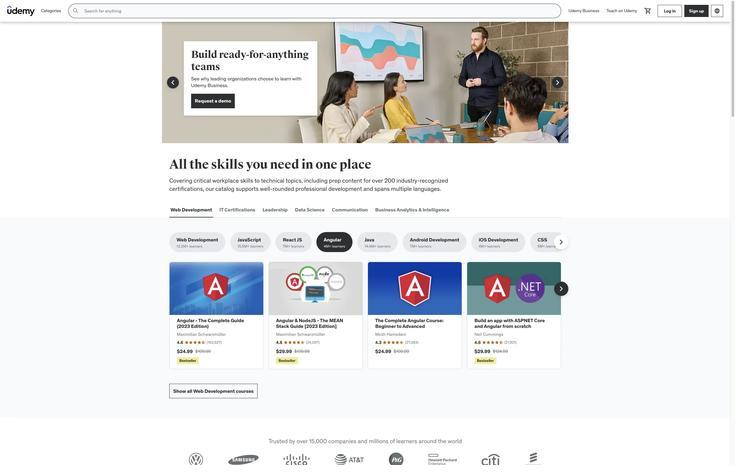 Task type: describe. For each thing, give the bounding box(es) containing it.
0 horizontal spatial in
[[302, 157, 313, 172]]

sign up
[[689, 8, 704, 14]]

carousel element containing build ready-for-anything teams
[[162, 22, 569, 158]]

scratch
[[515, 323, 532, 329]]

development for ios development 4m+ learners
[[488, 237, 518, 243]]

analytics
[[397, 207, 418, 213]]

1 vertical spatial next image
[[557, 284, 566, 294]]

7m+ for react js
[[283, 244, 290, 249]]

place
[[340, 157, 371, 172]]

the complete angular course: beginner to advanced
[[376, 318, 444, 329]]

request
[[195, 98, 214, 104]]

courses
[[236, 388, 254, 394]]

14.4m+
[[365, 244, 377, 249]]

the inside angular & nodejs - the mean stack guide [2023 edition]
[[320, 318, 328, 324]]

languages.
[[414, 185, 442, 192]]

previous image
[[168, 78, 178, 87]]

an
[[488, 318, 493, 324]]

categories button
[[37, 4, 65, 18]]

need
[[270, 157, 299, 172]]

android
[[410, 237, 428, 243]]

udemy image
[[7, 6, 35, 16]]

a
[[215, 98, 217, 104]]

from
[[503, 323, 514, 329]]

topic filters element
[[169, 232, 569, 252]]

by
[[289, 438, 295, 445]]

log in link
[[658, 5, 682, 17]]

[2023
[[305, 323, 318, 329]]

angular inside the complete angular course: beginner to advanced
[[408, 318, 425, 324]]

angular inside build an app with aspnet core and angular from scratch
[[484, 323, 502, 329]]

all
[[187, 388, 192, 394]]

0 vertical spatial business
[[583, 8, 600, 13]]

the complete angular course: beginner to advanced link
[[376, 318, 444, 329]]

development for android development 7m+ learners
[[429, 237, 460, 243]]

request a demo
[[195, 98, 231, 104]]

millions
[[369, 438, 389, 445]]

15,000
[[309, 438, 327, 445]]

citi logo image
[[482, 454, 501, 465]]

choose a language image
[[715, 8, 721, 14]]

log
[[664, 8, 672, 14]]

react
[[283, 237, 296, 243]]

sign up link
[[685, 5, 709, 17]]

content
[[342, 177, 362, 184]]

up
[[699, 8, 704, 14]]

all
[[169, 157, 187, 172]]

build an app with aspnet core and angular from scratch
[[475, 318, 545, 329]]

organizations
[[228, 76, 257, 82]]

angular & nodejs - the mean stack guide [2023 edition] link
[[276, 318, 343, 329]]

catalog
[[216, 185, 235, 192]]

log in
[[664, 8, 676, 14]]

ready-
[[219, 48, 249, 61]]

js
[[297, 237, 302, 243]]

angular for &
[[276, 318, 294, 324]]

guide inside angular - the complete guide (2023 edition)
[[231, 318, 244, 324]]

udemy business
[[569, 8, 600, 13]]

communication button
[[331, 203, 369, 217]]

procter & gamble logo image
[[389, 453, 404, 465]]

ios development 4m+ learners
[[479, 237, 518, 249]]

java 14.4m+ learners
[[365, 237, 391, 249]]

teach
[[607, 8, 618, 13]]

covering critical workplace skills to technical topics, including prep content for over 200 industry-recognized certifications, our catalog supports well-rounded professional development and spans multiple languages.
[[169, 177, 448, 192]]

css 9m+ learners
[[538, 237, 560, 249]]

7m+ for android development
[[410, 244, 418, 249]]

on
[[619, 8, 623, 13]]

learners inside ios development 4m+ learners
[[487, 244, 501, 249]]

spans
[[375, 185, 390, 192]]

learners inside android development 7m+ learners
[[418, 244, 432, 249]]

complete inside the complete angular course: beginner to advanced
[[385, 318, 407, 324]]

build for an
[[475, 318, 487, 324]]

edition]
[[319, 323, 337, 329]]

15.5m+
[[238, 244, 250, 249]]

development for web development 12.2m+ learners
[[188, 237, 218, 243]]

development for web development
[[182, 207, 212, 213]]

in inside log in link
[[673, 8, 676, 14]]

web development 12.2m+ learners
[[177, 237, 218, 249]]

course:
[[426, 318, 444, 324]]

ericsson logo image
[[525, 453, 542, 465]]

android development 7m+ learners
[[410, 237, 460, 249]]

200
[[385, 177, 395, 184]]

angular - the complete guide (2023 edition) link
[[177, 318, 244, 329]]

intelligence
[[423, 207, 450, 213]]

- inside angular - the complete guide (2023 edition)
[[196, 318, 198, 324]]

hewlett packard enterprise logo image
[[428, 454, 457, 465]]

the inside the complete angular course: beginner to advanced
[[376, 318, 384, 324]]

communication
[[332, 207, 368, 213]]

nodejs
[[299, 318, 316, 324]]

show
[[173, 388, 186, 394]]

it certifications button
[[218, 203, 257, 217]]

including
[[304, 177, 328, 184]]

0 horizontal spatial the
[[189, 157, 209, 172]]

learners inside web development 12.2m+ learners
[[189, 244, 203, 249]]

volkswagen logo image
[[189, 453, 203, 465]]

and inside build an app with aspnet core and angular from scratch
[[475, 323, 483, 329]]

see
[[191, 76, 200, 82]]

business analytics & intelligence button
[[374, 203, 451, 217]]

leadership
[[263, 207, 288, 213]]

- inside angular & nodejs - the mean stack guide [2023 edition]
[[317, 318, 319, 324]]

over inside covering critical workplace skills to technical topics, including prep content for over 200 industry-recognized certifications, our catalog supports well-rounded professional development and spans multiple languages.
[[372, 177, 383, 184]]

trusted by over 15,000 companies and millions of learners around the world
[[269, 438, 462, 445]]

categories
[[41, 8, 61, 13]]

show all web development courses link
[[169, 384, 258, 399]]

business.
[[208, 82, 229, 88]]

submit search image
[[72, 7, 80, 15]]

att&t logo image
[[335, 454, 364, 465]]

request a demo link
[[191, 94, 235, 108]]

teams
[[191, 60, 220, 73]]

app
[[494, 318, 503, 324]]

udemy inside 'build ready-for-anything teams see why leading organizations choose to learn with udemy business.'
[[191, 82, 207, 88]]

with inside build an app with aspnet core and angular from scratch
[[504, 318, 514, 324]]



Task type: vqa. For each thing, say whether or not it's contained in the screenshot.
Gift this course link
no



Task type: locate. For each thing, give the bounding box(es) containing it.
0 horizontal spatial over
[[297, 438, 308, 445]]

critical
[[194, 177, 211, 184]]

build inside 'build ready-for-anything teams see why leading organizations choose to learn with udemy business.'
[[191, 48, 217, 61]]

to up "supports"
[[255, 177, 260, 184]]

9m+
[[538, 244, 545, 249]]

development down 'certifications,'
[[182, 207, 212, 213]]

to inside the complete angular course: beginner to advanced
[[397, 323, 402, 329]]

with right learn
[[292, 76, 302, 82]]

stack
[[276, 323, 289, 329]]

0 horizontal spatial complete
[[208, 318, 230, 324]]

0 vertical spatial with
[[292, 76, 302, 82]]

0 vertical spatial build
[[191, 48, 217, 61]]

skills inside covering critical workplace skills to technical topics, including prep content for over 200 industry-recognized certifications, our catalog supports well-rounded professional development and spans multiple languages.
[[240, 177, 253, 184]]

teach on udemy
[[607, 8, 637, 13]]

web right the all on the bottom of page
[[193, 388, 204, 394]]

Search for anything text field
[[83, 6, 554, 16]]

ios
[[479, 237, 487, 243]]

one
[[316, 157, 337, 172]]

0 horizontal spatial 7m+
[[283, 244, 290, 249]]

supports
[[236, 185, 259, 192]]

- right nodejs
[[317, 318, 319, 324]]

skills up "supports"
[[240, 177, 253, 184]]

udemy
[[569, 8, 582, 13], [624, 8, 637, 13], [191, 82, 207, 88]]

angular inside angular & nodejs - the mean stack guide [2023 edition]
[[276, 318, 294, 324]]

in up including
[[302, 157, 313, 172]]

and left millions
[[358, 438, 368, 445]]

data science button
[[294, 203, 326, 217]]

12.2m+
[[177, 244, 189, 249]]

business analytics & intelligence
[[375, 207, 450, 213]]

complete inside angular - the complete guide (2023 edition)
[[208, 318, 230, 324]]

carousel element containing angular - the complete guide (2023 edition)
[[169, 262, 569, 369]]

with right "app"
[[504, 318, 514, 324]]

1 vertical spatial the
[[438, 438, 447, 445]]

and inside covering critical workplace skills to technical topics, including prep content for over 200 industry-recognized certifications, our catalog supports well-rounded professional development and spans multiple languages.
[[364, 185, 373, 192]]

teach on udemy link
[[603, 4, 641, 18]]

it
[[220, 207, 224, 213]]

0 vertical spatial web
[[171, 207, 181, 213]]

7m+ down android
[[410, 244, 418, 249]]

1 horizontal spatial 7m+
[[410, 244, 418, 249]]

cisco logo image
[[284, 454, 310, 465]]

0 horizontal spatial business
[[375, 207, 396, 213]]

1 vertical spatial carousel element
[[169, 262, 569, 369]]

leading
[[211, 76, 227, 82]]

development inside web development 12.2m+ learners
[[188, 237, 218, 243]]

data
[[295, 207, 306, 213]]

- right (2023 on the bottom left of the page
[[196, 318, 198, 324]]

build for ready-
[[191, 48, 217, 61]]

topics,
[[286, 177, 303, 184]]

1 horizontal spatial with
[[504, 318, 514, 324]]

show all web development courses
[[173, 388, 254, 394]]

in right 'log'
[[673, 8, 676, 14]]

0 vertical spatial next image
[[553, 78, 563, 87]]

anything
[[267, 48, 309, 61]]

0 horizontal spatial &
[[295, 318, 298, 324]]

web up 12.2m+
[[177, 237, 187, 243]]

web development button
[[169, 203, 213, 217]]

for-
[[249, 48, 267, 61]]

2 7m+ from the left
[[410, 244, 418, 249]]

build inside build an app with aspnet core and angular from scratch
[[475, 318, 487, 324]]

edition)
[[191, 323, 209, 329]]

javascript 15.5m+ learners
[[238, 237, 264, 249]]

covering
[[169, 177, 192, 184]]

over
[[372, 177, 383, 184], [297, 438, 308, 445]]

to inside covering critical workplace skills to technical topics, including prep content for over 200 industry-recognized certifications, our catalog supports well-rounded professional development and spans multiple languages.
[[255, 177, 260, 184]]

1 7m+ from the left
[[283, 244, 290, 249]]

1 complete from the left
[[208, 318, 230, 324]]

1 horizontal spatial the
[[320, 318, 328, 324]]

1 horizontal spatial to
[[275, 76, 279, 82]]

build
[[191, 48, 217, 61], [475, 318, 487, 324]]

carousel element
[[162, 22, 569, 158], [169, 262, 569, 369]]

development inside show all web development courses link
[[205, 388, 235, 394]]

guide inside angular & nodejs - the mean stack guide [2023 edition]
[[290, 323, 304, 329]]

development
[[182, 207, 212, 213], [188, 237, 218, 243], [429, 237, 460, 243], [488, 237, 518, 243], [205, 388, 235, 394]]

1 horizontal spatial &
[[419, 207, 422, 213]]

angular 4m+ learners
[[324, 237, 345, 249]]

the up critical
[[189, 157, 209, 172]]

web
[[171, 207, 181, 213], [177, 237, 187, 243], [193, 388, 204, 394]]

development inside ios development 4m+ learners
[[488, 237, 518, 243]]

you
[[246, 157, 268, 172]]

-
[[196, 318, 198, 324], [317, 318, 319, 324]]

build an app with aspnet core and angular from scratch link
[[475, 318, 545, 329]]

beginner
[[376, 323, 396, 329]]

our
[[206, 185, 214, 192]]

web for web development 12.2m+ learners
[[177, 237, 187, 243]]

0 vertical spatial the
[[189, 157, 209, 172]]

learners inside the react js 7m+ learners
[[291, 244, 304, 249]]

industry-
[[397, 177, 420, 184]]

angular for -
[[177, 318, 195, 324]]

trusted
[[269, 438, 288, 445]]

web down 'certifications,'
[[171, 207, 181, 213]]

2 horizontal spatial udemy
[[624, 8, 637, 13]]

leadership button
[[262, 203, 289, 217]]

0 horizontal spatial -
[[196, 318, 198, 324]]

react js 7m+ learners
[[283, 237, 304, 249]]

7m+
[[283, 244, 290, 249], [410, 244, 418, 249]]

javascript
[[238, 237, 261, 243]]

prep
[[329, 177, 341, 184]]

1 vertical spatial &
[[295, 318, 298, 324]]

1 4m+ from the left
[[324, 244, 331, 249]]

multiple
[[391, 185, 412, 192]]

0 vertical spatial in
[[673, 8, 676, 14]]

workplace
[[213, 177, 239, 184]]

1 horizontal spatial the
[[438, 438, 447, 445]]

business inside button
[[375, 207, 396, 213]]

well-
[[260, 185, 273, 192]]

& left nodejs
[[295, 318, 298, 324]]

to left learn
[[275, 76, 279, 82]]

2 the from the left
[[320, 318, 328, 324]]

data science
[[295, 207, 325, 213]]

business down spans
[[375, 207, 396, 213]]

build ready-for-anything teams see why leading organizations choose to learn with udemy business.
[[191, 48, 309, 88]]

1 the from the left
[[198, 318, 207, 324]]

the left world
[[438, 438, 447, 445]]

1 vertical spatial to
[[255, 177, 260, 184]]

0 vertical spatial skills
[[211, 157, 244, 172]]

0 vertical spatial &
[[419, 207, 422, 213]]

2 complete from the left
[[385, 318, 407, 324]]

development inside android development 7m+ learners
[[429, 237, 460, 243]]

mean
[[329, 318, 343, 324]]

technical
[[261, 177, 285, 184]]

the inside angular - the complete guide (2023 edition)
[[198, 318, 207, 324]]

build up why
[[191, 48, 217, 61]]

angular for 4m+
[[324, 237, 342, 243]]

development inside 'web development' button
[[182, 207, 212, 213]]

& right analytics
[[419, 207, 422, 213]]

2 4m+ from the left
[[479, 244, 486, 249]]

web for web development
[[171, 207, 181, 213]]

next image
[[557, 237, 566, 247]]

around
[[419, 438, 437, 445]]

1 vertical spatial over
[[297, 438, 308, 445]]

angular inside angular - the complete guide (2023 edition)
[[177, 318, 195, 324]]

0 horizontal spatial build
[[191, 48, 217, 61]]

learn
[[280, 76, 291, 82]]

1 horizontal spatial 4m+
[[479, 244, 486, 249]]

1 vertical spatial build
[[475, 318, 487, 324]]

1 horizontal spatial build
[[475, 318, 487, 324]]

science
[[307, 207, 325, 213]]

angular inside 'angular 4m+ learners'
[[324, 237, 342, 243]]

udemy business link
[[565, 4, 603, 18]]

samsung logo image
[[228, 455, 259, 465]]

css
[[538, 237, 548, 243]]

with inside 'build ready-for-anything teams see why leading organizations choose to learn with udemy business.'
[[292, 76, 302, 82]]

1 horizontal spatial udemy
[[569, 8, 582, 13]]

1 vertical spatial and
[[475, 323, 483, 329]]

1 vertical spatial web
[[177, 237, 187, 243]]

web development
[[171, 207, 212, 213]]

0 horizontal spatial to
[[255, 177, 260, 184]]

& inside button
[[419, 207, 422, 213]]

3 the from the left
[[376, 318, 384, 324]]

learners inside the java 14.4m+ learners
[[378, 244, 391, 249]]

1 horizontal spatial over
[[372, 177, 383, 184]]

0 horizontal spatial 4m+
[[324, 244, 331, 249]]

to inside 'build ready-for-anything teams see why leading organizations choose to learn with udemy business.'
[[275, 76, 279, 82]]

business left teach
[[583, 8, 600, 13]]

1 horizontal spatial business
[[583, 8, 600, 13]]

development up 12.2m+
[[188, 237, 218, 243]]

1 vertical spatial in
[[302, 157, 313, 172]]

to right beginner
[[397, 323, 402, 329]]

why
[[201, 76, 209, 82]]

0 horizontal spatial udemy
[[191, 82, 207, 88]]

in
[[673, 8, 676, 14], [302, 157, 313, 172]]

1 vertical spatial business
[[375, 207, 396, 213]]

2 horizontal spatial the
[[376, 318, 384, 324]]

0 vertical spatial over
[[372, 177, 383, 184]]

aspnet
[[515, 318, 534, 324]]

world
[[448, 438, 462, 445]]

7m+ inside the react js 7m+ learners
[[283, 244, 290, 249]]

2 horizontal spatial to
[[397, 323, 402, 329]]

web inside web development 12.2m+ learners
[[177, 237, 187, 243]]

it certifications
[[220, 207, 255, 213]]

1 - from the left
[[196, 318, 198, 324]]

learners inside 'angular 4m+ learners'
[[332, 244, 345, 249]]

java
[[365, 237, 374, 243]]

all the skills you need in one place
[[169, 157, 371, 172]]

certifications,
[[169, 185, 204, 192]]

1 horizontal spatial in
[[673, 8, 676, 14]]

advanced
[[403, 323, 425, 329]]

business
[[583, 8, 600, 13], [375, 207, 396, 213]]

sign
[[689, 8, 699, 14]]

2 vertical spatial web
[[193, 388, 204, 394]]

development right android
[[429, 237, 460, 243]]

core
[[535, 318, 545, 324]]

& inside angular & nodejs - the mean stack guide [2023 edition]
[[295, 318, 298, 324]]

development right 'ios'
[[488, 237, 518, 243]]

0 horizontal spatial with
[[292, 76, 302, 82]]

1 horizontal spatial guide
[[290, 323, 304, 329]]

0 vertical spatial and
[[364, 185, 373, 192]]

web inside button
[[171, 207, 181, 213]]

2 vertical spatial and
[[358, 438, 368, 445]]

skills up workplace at the top left of page
[[211, 157, 244, 172]]

7m+ inside android development 7m+ learners
[[410, 244, 418, 249]]

1 horizontal spatial -
[[317, 318, 319, 324]]

1 vertical spatial with
[[504, 318, 514, 324]]

next image
[[553, 78, 563, 87], [557, 284, 566, 294]]

of
[[390, 438, 395, 445]]

2 - from the left
[[317, 318, 319, 324]]

over up spans
[[372, 177, 383, 184]]

and down "for"
[[364, 185, 373, 192]]

learners inside css 9m+ learners
[[546, 244, 560, 249]]

recognized
[[420, 177, 448, 184]]

7m+ down react
[[283, 244, 290, 249]]

4m+ inside ios development 4m+ learners
[[479, 244, 486, 249]]

build left an
[[475, 318, 487, 324]]

1 horizontal spatial complete
[[385, 318, 407, 324]]

4m+ inside 'angular 4m+ learners'
[[324, 244, 331, 249]]

shopping cart with 0 items image
[[645, 7, 652, 15]]

and left an
[[475, 323, 483, 329]]

0 vertical spatial carousel element
[[162, 22, 569, 158]]

development left courses
[[205, 388, 235, 394]]

learners inside javascript 15.5m+ learners
[[250, 244, 264, 249]]

0 vertical spatial to
[[275, 76, 279, 82]]

0 horizontal spatial guide
[[231, 318, 244, 324]]

over right by
[[297, 438, 308, 445]]

2 vertical spatial to
[[397, 323, 402, 329]]

1 vertical spatial skills
[[240, 177, 253, 184]]

0 horizontal spatial the
[[198, 318, 207, 324]]

complete
[[208, 318, 230, 324], [385, 318, 407, 324]]



